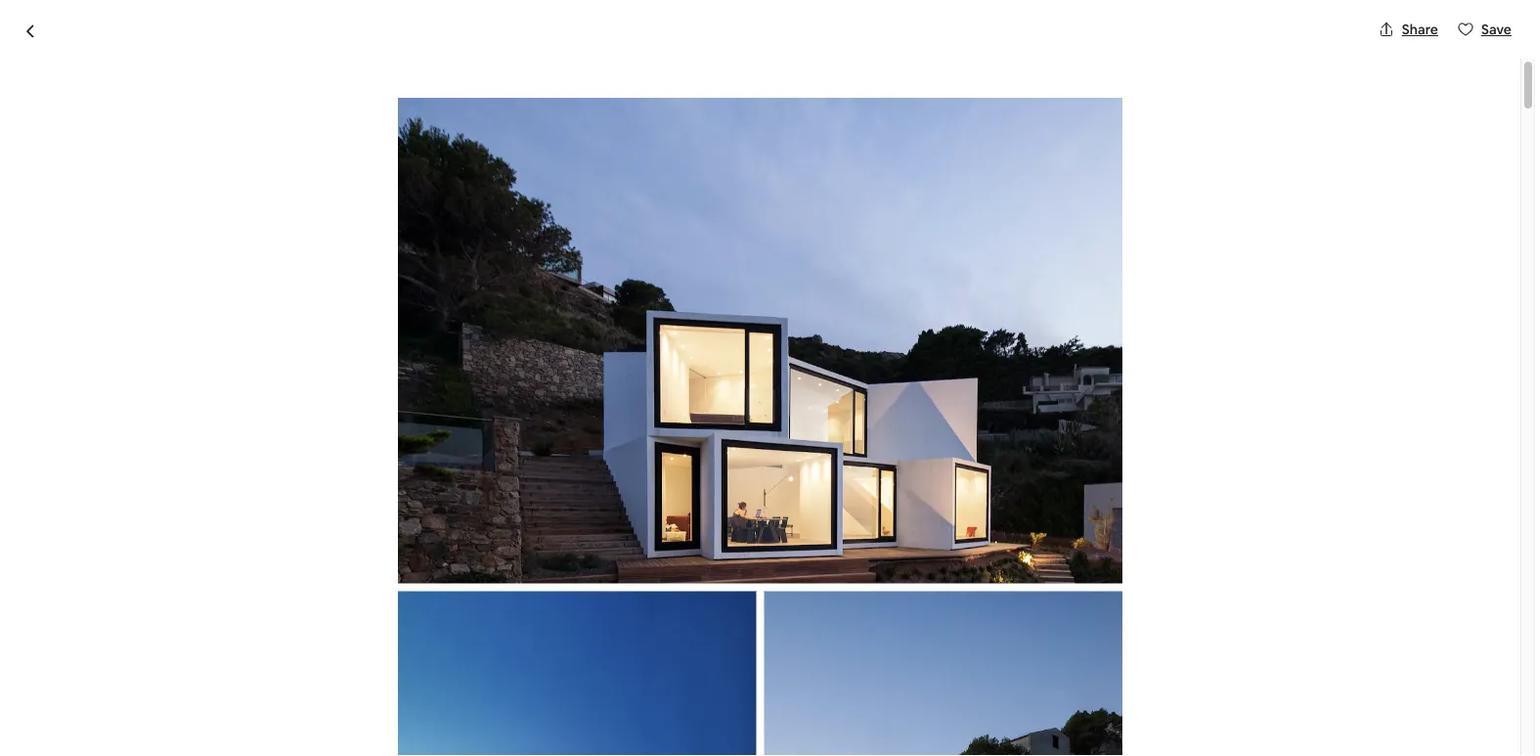 Task type: describe. For each thing, give the bounding box(es) containing it.
sunflower
[[213, 100, 333, 133]]

$1,939 total before taxes
[[968, 633, 1081, 679]]

dialog containing share
[[0, 0, 1536, 756]]

baths
[[459, 641, 499, 661]]

sunflower house el port de la selva, catalonia, spain
[[213, 100, 581, 159]]

spain
[[546, 142, 581, 159]]

la
[[424, 142, 435, 159]]

share button
[[1371, 13, 1447, 46]]

share
[[1402, 21, 1439, 38]]

5
[[388, 641, 397, 661]]

beds
[[400, 641, 436, 661]]

selva,
[[438, 142, 475, 159]]

sunflower house image 3 image
[[768, 389, 1034, 577]]

sunflower house image 4 image
[[1042, 186, 1308, 381]]

sunflower house image 2 image
[[768, 186, 1034, 381]]

el
[[360, 142, 371, 159]]

12/8/2023
[[979, 728, 1043, 746]]

home
[[277, 607, 335, 635]]

de
[[404, 142, 421, 159]]



Task type: vqa. For each thing, say whether or not it's contained in the screenshot.
or
no



Task type: locate. For each thing, give the bounding box(es) containing it.
sunflower house image 1 image
[[213, 186, 761, 577]]

save button
[[1451, 13, 1520, 46]]

sunflower house image 5 image
[[1042, 389, 1308, 577]]

el port de la selva, catalonia, spain button
[[360, 139, 581, 162]]

None search field
[[588, 16, 933, 63]]

listing image 1 image
[[398, 98, 1123, 584], [398, 98, 1123, 584]]

learn more about the host, geoff. image
[[797, 608, 852, 663], [797, 608, 852, 663]]

catalonia,
[[478, 142, 543, 159]]

entire
[[213, 607, 272, 635]]

hosted
[[339, 607, 411, 635]]

before
[[1002, 662, 1044, 679]]

3
[[447, 641, 455, 661]]

dialog
[[0, 0, 1536, 756]]

entire home hosted by geoff 5 beds · 3 baths
[[213, 607, 503, 661]]

taxes
[[1047, 662, 1081, 679]]

listing image 2 image
[[398, 591, 757, 756], [398, 591, 757, 756]]

by geoff
[[415, 607, 503, 635]]

total
[[968, 662, 999, 679]]

port
[[374, 142, 401, 159]]

·
[[440, 641, 443, 661]]

$1,939
[[968, 633, 1033, 661]]

save
[[1482, 21, 1512, 38]]

listing image 3 image
[[764, 591, 1123, 756], [764, 591, 1123, 756]]

12/8/2023 button
[[968, 703, 1283, 756]]

house
[[339, 100, 415, 133]]



